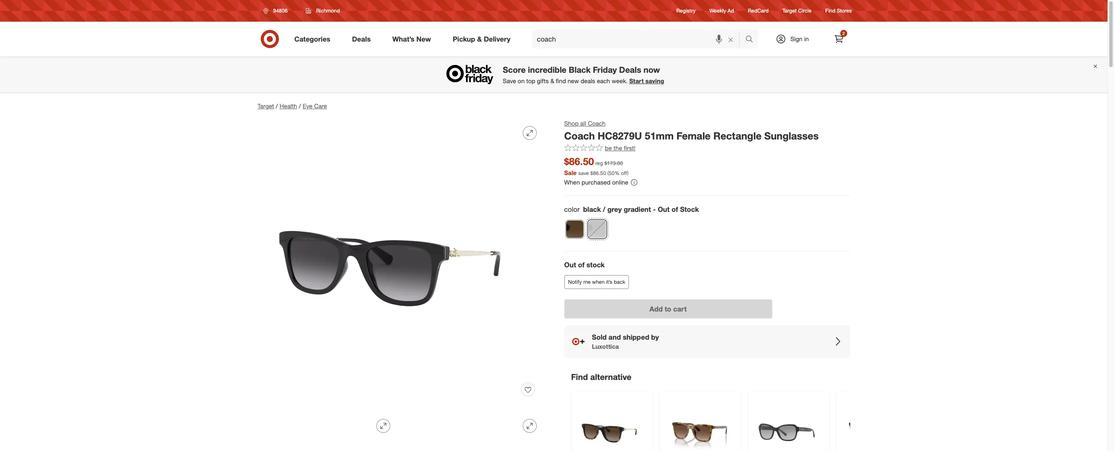Task type: vqa. For each thing, say whether or not it's contained in the screenshot.
out
yes



Task type: describe. For each thing, give the bounding box(es) containing it.
richmond button
[[300, 3, 346, 19]]

richmond
[[316, 7, 340, 14]]

female
[[677, 130, 711, 142]]

black / grey gradient - out of stock image
[[588, 220, 606, 238]]

what's new link
[[385, 29, 442, 49]]

color
[[564, 205, 580, 214]]

find stores link
[[826, 7, 852, 15]]

friday
[[593, 65, 617, 75]]

categories link
[[287, 29, 341, 49]]

registry link
[[677, 7, 696, 15]]

notify me when it's back button
[[564, 275, 629, 289]]

reg
[[596, 160, 603, 166]]

now
[[644, 65, 660, 75]]

black
[[569, 65, 591, 75]]

1 vertical spatial coach
[[564, 130, 595, 142]]

be the first!
[[605, 144, 636, 152]]

pickup & delivery link
[[446, 29, 522, 49]]

coach hc8232 56mm woman rectangle sunglasses dark grey gradient lens image
[[753, 396, 824, 451]]

hc8279u
[[598, 130, 642, 142]]

weekly
[[710, 8, 726, 14]]

0 vertical spatial coach
[[588, 120, 606, 127]]

target link
[[258, 102, 274, 110]]

& inside pickup & delivery link
[[477, 34, 482, 43]]

save
[[503, 77, 516, 85]]

it's
[[606, 279, 613, 285]]

incredible
[[528, 65, 567, 75]]

the
[[614, 144, 622, 152]]

each
[[597, 77, 610, 85]]

care
[[314, 102, 327, 110]]

2 horizontal spatial /
[[603, 205, 606, 214]]

add
[[650, 305, 663, 313]]

& inside score incredible black friday deals now save on top gifts & find new deals each week. start saving
[[551, 77, 554, 85]]

$86.50
[[564, 155, 594, 167]]

$
[[591, 170, 593, 176]]

0 vertical spatial out
[[658, 205, 670, 214]]

first!
[[624, 144, 636, 152]]

registry
[[677, 8, 696, 14]]

start
[[630, 77, 644, 85]]

add to cart
[[650, 305, 687, 313]]

what's new
[[393, 34, 431, 43]]

to
[[665, 305, 672, 313]]

new
[[417, 34, 431, 43]]

coach hc8279u 51mm woman rectangle sunglasses brown gradient lens image
[[577, 396, 648, 451]]

51mm
[[645, 130, 674, 142]]

find stores
[[826, 8, 852, 14]]

be the first! link
[[564, 144, 636, 152]]

weekly ad
[[710, 8, 734, 14]]

sign
[[791, 35, 803, 42]]

when purchased online
[[564, 178, 629, 186]]

find alternative
[[571, 372, 632, 382]]

stock
[[587, 261, 605, 269]]

out inside fulfillment region
[[564, 261, 576, 269]]

find
[[556, 77, 566, 85]]

target circle link
[[783, 7, 812, 15]]

shop all coach coach hc8279u 51mm female rectangle sunglasses
[[564, 120, 819, 142]]

(
[[608, 170, 609, 176]]

eye
[[303, 102, 313, 110]]

$173.00
[[605, 160, 623, 166]]

coach hc8374u 51mm woman square sunglasses grey gradient lens image
[[842, 396, 913, 451]]

search button
[[742, 29, 763, 50]]

gifts
[[537, 77, 549, 85]]

back
[[614, 279, 625, 285]]

target / health / eye care
[[258, 102, 327, 110]]

purchased
[[582, 178, 611, 186]]

score
[[503, 65, 526, 75]]

cart
[[674, 305, 687, 313]]

shop
[[564, 120, 579, 127]]

what's
[[393, 34, 415, 43]]

grey
[[608, 205, 622, 214]]

top
[[527, 77, 536, 85]]

add to cart button
[[564, 299, 772, 319]]

me
[[584, 279, 591, 285]]

weekly ad link
[[710, 7, 734, 15]]

health
[[280, 102, 297, 110]]

target circle
[[783, 8, 812, 14]]

find for find alternative
[[571, 372, 588, 382]]

stores
[[837, 8, 852, 14]]

delivery
[[484, 34, 511, 43]]



Task type: locate. For each thing, give the bounding box(es) containing it.
fulfillment region
[[564, 260, 850, 358]]

sale
[[564, 169, 577, 176]]

notify
[[568, 279, 582, 285]]

1 vertical spatial out
[[564, 261, 576, 269]]

1 horizontal spatial out
[[658, 205, 670, 214]]

image gallery element
[[258, 119, 544, 451]]

/ right target 'link'
[[276, 102, 278, 110]]

0 horizontal spatial find
[[571, 372, 588, 382]]

1 horizontal spatial target
[[783, 8, 797, 14]]

target for target / health / eye care
[[258, 102, 274, 110]]

find for find stores
[[826, 8, 836, 14]]

on
[[518, 77, 525, 85]]

86.50
[[593, 170, 606, 176]]

0 vertical spatial find
[[826, 8, 836, 14]]

1 horizontal spatial find
[[826, 8, 836, 14]]

ad
[[728, 8, 734, 14]]

shipped
[[623, 333, 650, 342]]

pickup
[[453, 34, 475, 43]]

target left circle
[[783, 8, 797, 14]]

categories
[[294, 34, 331, 43]]

off
[[621, 170, 627, 176]]

2
[[843, 31, 845, 36]]

coach hc8279u 51mm female rectangle sunglasses, 2 of 8 image
[[258, 412, 397, 451]]

find left stores
[[826, 8, 836, 14]]

find left alternative
[[571, 372, 588, 382]]

sunglasses
[[765, 130, 819, 142]]

redcard
[[748, 8, 769, 14]]

1 horizontal spatial /
[[299, 102, 301, 110]]

out of stock
[[564, 261, 605, 269]]

&
[[477, 34, 482, 43], [551, 77, 554, 85]]

sign in link
[[769, 29, 823, 49]]

out
[[658, 205, 670, 214], [564, 261, 576, 269]]

/ left eye in the top of the page
[[299, 102, 301, 110]]

& right the pickup
[[477, 34, 482, 43]]

in
[[805, 35, 809, 42]]

0 horizontal spatial out
[[564, 261, 576, 269]]

deals
[[581, 77, 595, 85]]

sign in
[[791, 35, 809, 42]]

and
[[609, 333, 621, 342]]

0 horizontal spatial /
[[276, 102, 278, 110]]

coach
[[588, 120, 606, 127], [564, 130, 595, 142]]

0 vertical spatial &
[[477, 34, 482, 43]]

gradient
[[624, 205, 651, 214]]

coach hc8279u 51mm female rectangle sunglasses, 1 of 8 image
[[258, 119, 544, 405]]

What can we help you find? suggestions appear below search field
[[532, 29, 748, 49]]

0 horizontal spatial &
[[477, 34, 482, 43]]

0 horizontal spatial of
[[578, 261, 585, 269]]

by
[[651, 333, 659, 342]]

color black / grey gradient - out of stock
[[564, 205, 699, 214]]

-
[[653, 205, 656, 214]]

2 link
[[830, 29, 849, 49]]

redcard link
[[748, 7, 769, 15]]

health link
[[280, 102, 297, 110]]

deals up start
[[619, 65, 642, 75]]

when
[[592, 279, 605, 285]]

eye care link
[[303, 102, 327, 110]]

0 vertical spatial deals
[[352, 34, 371, 43]]

1 vertical spatial target
[[258, 102, 274, 110]]

of inside fulfillment region
[[578, 261, 585, 269]]

coach hc8279u 51mm female rectangle sunglasses, 3 of 8 image
[[404, 412, 544, 451]]

sold and shipped by luxottica
[[592, 333, 659, 350]]

0 horizontal spatial target
[[258, 102, 274, 110]]

black
[[583, 205, 601, 214]]

score incredible black friday deals now save on top gifts & find new deals each week. start saving
[[503, 65, 664, 85]]

saving
[[646, 77, 664, 85]]

50
[[609, 170, 615, 176]]

1 horizontal spatial of
[[672, 205, 678, 214]]

search
[[742, 35, 763, 44]]

save
[[579, 170, 589, 176]]

%
[[615, 170, 620, 176]]

stock
[[680, 205, 699, 214]]

brown / brown gradient image
[[566, 220, 584, 238]]

$86.50 reg $173.00 sale save $ 86.50 ( 50 % off )
[[564, 155, 629, 176]]

of left stock
[[578, 261, 585, 269]]

new
[[568, 77, 579, 85]]

coach right all
[[588, 120, 606, 127]]

& left "find"
[[551, 77, 554, 85]]

out up notify at the right bottom of page
[[564, 261, 576, 269]]

94806
[[273, 7, 288, 14]]

0 horizontal spatial deals
[[352, 34, 371, 43]]

luxottica
[[592, 343, 619, 350]]

)
[[627, 170, 629, 176]]

1 horizontal spatial deals
[[619, 65, 642, 75]]

out right -
[[658, 205, 670, 214]]

week.
[[612, 77, 628, 85]]

1 vertical spatial find
[[571, 372, 588, 382]]

pickup & delivery
[[453, 34, 511, 43]]

94806 button
[[258, 3, 297, 19]]

target left health
[[258, 102, 274, 110]]

all
[[581, 120, 586, 127]]

of left stock at right top
[[672, 205, 678, 214]]

online
[[612, 178, 629, 186]]

notify me when it's back
[[568, 279, 625, 285]]

deals inside score incredible black friday deals now save on top gifts & find new deals each week. start saving
[[619, 65, 642, 75]]

sold
[[592, 333, 607, 342]]

target for target circle
[[783, 8, 797, 14]]

1 vertical spatial deals
[[619, 65, 642, 75]]

when
[[564, 178, 580, 186]]

target
[[783, 8, 797, 14], [258, 102, 274, 110]]

1 horizontal spatial &
[[551, 77, 554, 85]]

coach hc8374u 51mm woman square sunglasses polarized brown gradient polarized lens image
[[665, 396, 736, 451]]

be
[[605, 144, 612, 152]]

rectangle
[[714, 130, 762, 142]]

1 vertical spatial of
[[578, 261, 585, 269]]

coach down all
[[564, 130, 595, 142]]

deals left what's
[[352, 34, 371, 43]]

deals link
[[345, 29, 382, 49]]

circle
[[799, 8, 812, 14]]

1 vertical spatial &
[[551, 77, 554, 85]]

/ left grey
[[603, 205, 606, 214]]

0 vertical spatial of
[[672, 205, 678, 214]]

0 vertical spatial target
[[783, 8, 797, 14]]



